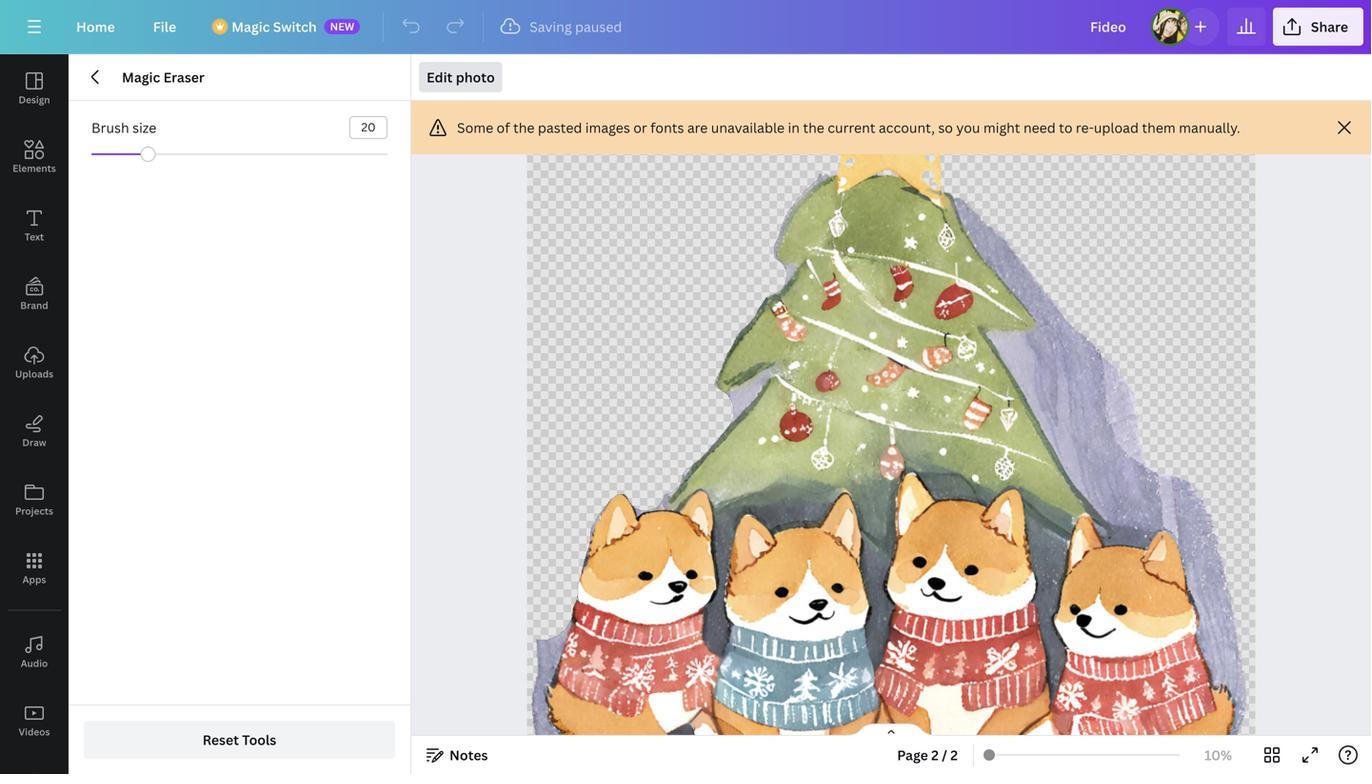 Task type: describe. For each thing, give the bounding box(es) containing it.
design
[[19, 93, 50, 106]]

page
[[897, 746, 928, 764]]

magic for magic eraser
[[122, 68, 160, 86]]

show pages image
[[846, 723, 937, 738]]

saving paused
[[530, 18, 622, 36]]

elements
[[13, 162, 56, 175]]

of
[[497, 119, 510, 137]]

reset
[[203, 731, 239, 749]]

manually.
[[1179, 119, 1240, 137]]

in
[[788, 119, 800, 137]]

magic for magic switch
[[232, 18, 270, 36]]

reset tools
[[203, 731, 276, 749]]

page 2 / 2
[[897, 746, 958, 764]]

videos button
[[0, 687, 69, 755]]

uploads
[[15, 368, 53, 380]]

1 the from the left
[[513, 119, 535, 137]]

main menu bar
[[0, 0, 1371, 54]]

projects button
[[0, 466, 69, 534]]

fonts
[[650, 119, 684, 137]]

are
[[687, 119, 708, 137]]

paused
[[575, 18, 622, 36]]

might
[[983, 119, 1020, 137]]

current
[[828, 119, 875, 137]]

videos
[[19, 726, 50, 738]]

magic switch
[[232, 18, 317, 36]]

draw button
[[0, 397, 69, 466]]

new
[[330, 19, 354, 33]]

re-
[[1076, 119, 1094, 137]]

unavailable
[[711, 119, 785, 137]]

share
[[1311, 18, 1348, 36]]

images
[[585, 119, 630, 137]]

10%
[[1205, 746, 1232, 764]]

them
[[1142, 119, 1176, 137]]

projects
[[15, 505, 53, 517]]

eraser
[[163, 68, 205, 86]]

so
[[938, 119, 953, 137]]

or
[[633, 119, 647, 137]]

Design title text field
[[1075, 8, 1143, 46]]

to
[[1059, 119, 1073, 137]]

account,
[[879, 119, 935, 137]]

notes
[[449, 746, 488, 764]]

10% button
[[1187, 740, 1249, 770]]

pasted
[[538, 119, 582, 137]]



Task type: locate. For each thing, give the bounding box(es) containing it.
draw
[[22, 436, 46, 449]]

you
[[956, 119, 980, 137]]

saving paused status
[[492, 15, 632, 38]]

magic
[[232, 18, 270, 36], [122, 68, 160, 86]]

brush
[[91, 119, 129, 137]]

notes button
[[419, 740, 496, 770]]

side panel tab list
[[0, 54, 69, 774]]

brand button
[[0, 260, 69, 328]]

magic eraser
[[122, 68, 205, 86]]

file
[[153, 18, 176, 36]]

size
[[132, 119, 156, 137]]

tools
[[242, 731, 276, 749]]

2 right /
[[951, 746, 958, 764]]

photo
[[456, 68, 495, 86]]

apps button
[[0, 534, 69, 603]]

reset tools button
[[84, 721, 395, 759]]

text
[[25, 230, 44, 243]]

text button
[[0, 191, 69, 260]]

Brush size text field
[[350, 117, 387, 138]]

0 vertical spatial magic
[[232, 18, 270, 36]]

page 2 / 2 button
[[890, 740, 966, 770]]

2 left /
[[931, 746, 939, 764]]

2 2 from the left
[[951, 746, 958, 764]]

edit
[[427, 68, 453, 86]]

0 horizontal spatial 2
[[931, 746, 939, 764]]

the right 'in'
[[803, 119, 824, 137]]

0 horizontal spatial magic
[[122, 68, 160, 86]]

need
[[1024, 119, 1056, 137]]

brush size
[[91, 119, 156, 137]]

1 2 from the left
[[931, 746, 939, 764]]

edit photo
[[427, 68, 495, 86]]

design button
[[0, 54, 69, 123]]

some
[[457, 119, 493, 137]]

0 horizontal spatial the
[[513, 119, 535, 137]]

audio button
[[0, 618, 69, 687]]

share button
[[1273, 8, 1363, 46]]

upload
[[1094, 119, 1139, 137]]

elements button
[[0, 123, 69, 191]]

brand
[[20, 299, 48, 312]]

uploads button
[[0, 328, 69, 397]]

/
[[942, 746, 947, 764]]

home
[[76, 18, 115, 36]]

some of the pasted images or fonts are unavailable in the current account, so you might need to re-upload them manually.
[[457, 119, 1240, 137]]

the
[[513, 119, 535, 137], [803, 119, 824, 137]]

home link
[[61, 8, 130, 46]]

2 the from the left
[[803, 119, 824, 137]]

2
[[931, 746, 939, 764], [951, 746, 958, 764]]

1 horizontal spatial magic
[[232, 18, 270, 36]]

the right the of
[[513, 119, 535, 137]]

1 horizontal spatial 2
[[951, 746, 958, 764]]

file button
[[138, 8, 192, 46]]

apps
[[22, 573, 46, 586]]

edit photo button
[[419, 62, 502, 92]]

audio
[[21, 657, 48, 670]]

switch
[[273, 18, 317, 36]]

1 horizontal spatial the
[[803, 119, 824, 137]]

1 vertical spatial magic
[[122, 68, 160, 86]]

magic left switch
[[232, 18, 270, 36]]

saving
[[530, 18, 572, 36]]

magic inside main menu bar
[[232, 18, 270, 36]]

magic left eraser
[[122, 68, 160, 86]]



Task type: vqa. For each thing, say whether or not it's contained in the screenshot.
the Magic Switch
yes



